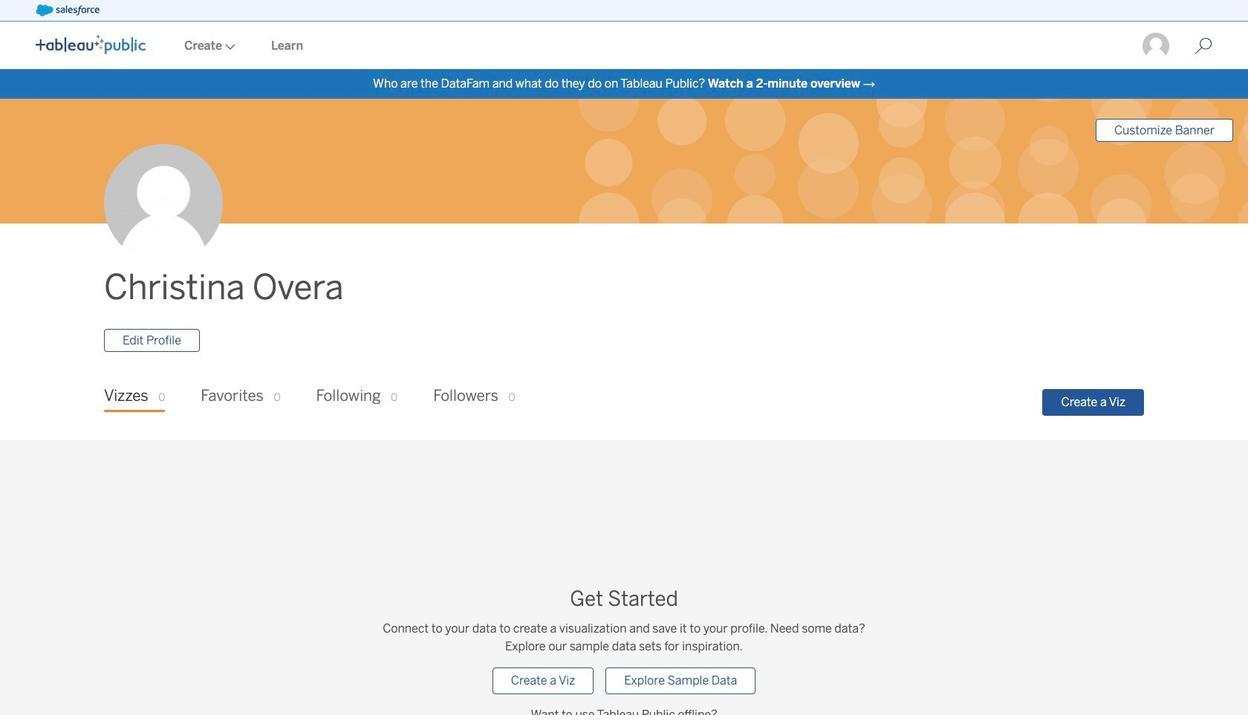 Task type: vqa. For each thing, say whether or not it's contained in the screenshot.
Salesforce Logo
yes



Task type: locate. For each thing, give the bounding box(es) containing it.
christina.overa image
[[1141, 31, 1171, 61]]

salesforce logo image
[[36, 4, 99, 16]]



Task type: describe. For each thing, give the bounding box(es) containing it.
create image
[[222, 44, 236, 50]]

go to search image
[[1177, 37, 1231, 55]]

avatar image
[[104, 144, 223, 263]]

logo image
[[36, 35, 146, 54]]



